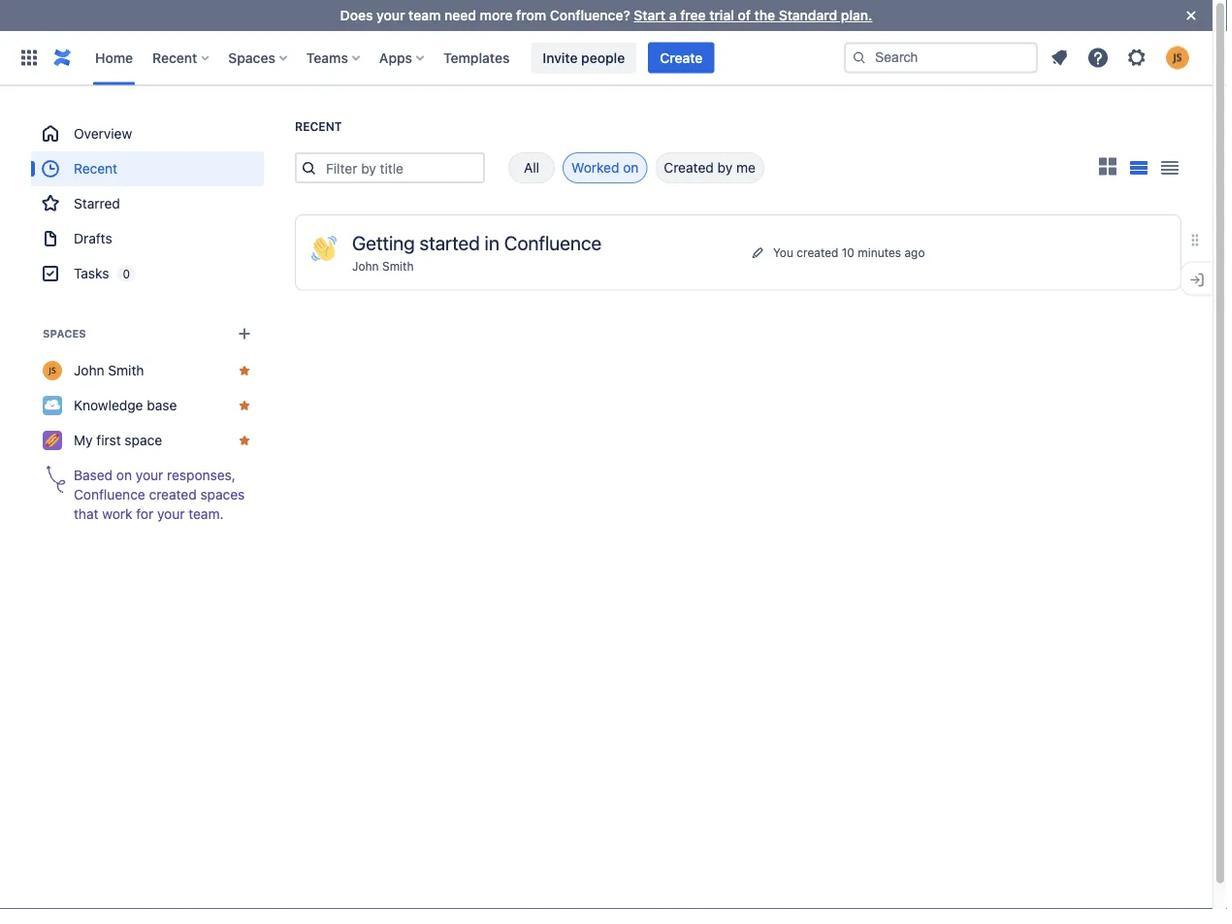 Task type: describe. For each thing, give the bounding box(es) containing it.
tab list containing all
[[485, 152, 764, 183]]

standard
[[779, 7, 838, 23]]

worked on button
[[563, 152, 648, 183]]

settings icon image
[[1126, 46, 1149, 69]]

getting started in confluence john smith
[[352, 231, 602, 273]]

apps button
[[373, 42, 432, 73]]

created by me
[[664, 160, 756, 176]]

start a free trial of the standard plan. link
[[634, 7, 873, 23]]

invite people button
[[531, 42, 637, 73]]

team.
[[188, 506, 224, 522]]

space
[[125, 432, 162, 448]]

home
[[95, 49, 133, 65]]

overview
[[74, 126, 132, 142]]

smith inside getting started in confluence john smith
[[382, 260, 414, 273]]

from
[[516, 7, 547, 23]]

by
[[718, 160, 733, 176]]

create a space image
[[233, 322, 256, 345]]

compact list image
[[1159, 156, 1182, 180]]

banner containing home
[[0, 31, 1213, 85]]

created inside based on your responses, confluence created spaces that work for your team.
[[149, 487, 197, 503]]

drafts link
[[31, 221, 264, 256]]

minutes
[[858, 246, 902, 259]]

people
[[581, 49, 625, 65]]

trial
[[710, 7, 734, 23]]

first
[[96, 432, 121, 448]]

created
[[664, 160, 714, 176]]

you
[[773, 246, 794, 259]]

work
[[102, 506, 132, 522]]

does your team need more from confluence? start a free trial of the standard plan.
[[340, 7, 873, 23]]

the
[[755, 7, 775, 23]]

unstar this space image for john smith
[[237, 363, 252, 378]]

global element
[[12, 31, 844, 85]]

all
[[524, 160, 540, 176]]

plan.
[[841, 7, 873, 23]]

all button
[[508, 152, 555, 183]]

1 vertical spatial smith
[[108, 362, 144, 378]]

based
[[74, 467, 113, 483]]

2 vertical spatial your
[[157, 506, 185, 522]]

10
[[842, 246, 855, 259]]

your profile and preferences image
[[1166, 46, 1190, 69]]

you created 10 minutes ago
[[773, 246, 925, 259]]

knowledge base link
[[31, 388, 264, 423]]

starred link
[[31, 186, 264, 221]]

ago
[[905, 246, 925, 259]]

confluence inside getting started in confluence john smith
[[504, 231, 602, 254]]

invite
[[543, 49, 578, 65]]

unstar this space image
[[237, 398, 252, 413]]

list image
[[1130, 161, 1148, 174]]

search image
[[852, 50, 867, 65]]

started
[[420, 231, 480, 254]]

on for worked
[[623, 160, 639, 176]]



Task type: vqa. For each thing, say whether or not it's contained in the screenshot.
the often inside Teams that integrate Jira Software with Bitbucket release versions 14% more often than those who don't.
no



Task type: locate. For each thing, give the bounding box(es) containing it.
john down getting
[[352, 260, 379, 273]]

recent down teams
[[295, 120, 342, 133]]

1 vertical spatial unstar this space image
[[237, 433, 252, 448]]

1 vertical spatial confluence
[[74, 487, 145, 503]]

unstar this space image down unstar this space image
[[237, 433, 252, 448]]

confluence image
[[50, 46, 74, 69], [50, 46, 74, 69]]

1 horizontal spatial john
[[352, 260, 379, 273]]

that
[[74, 506, 99, 522]]

worked on
[[572, 160, 639, 176]]

0 vertical spatial spaces
[[228, 49, 275, 65]]

0
[[123, 267, 130, 280]]

0 vertical spatial confluence
[[504, 231, 602, 254]]

recent inside group
[[74, 161, 118, 177]]

teams button
[[301, 42, 368, 73]]

base
[[147, 397, 177, 413]]

worked
[[572, 160, 619, 176]]

group containing overview
[[31, 116, 264, 291]]

1 horizontal spatial recent
[[152, 49, 197, 65]]

confluence
[[504, 231, 602, 254], [74, 487, 145, 503]]

1 vertical spatial recent
[[295, 120, 342, 133]]

1 unstar this space image from the top
[[237, 363, 252, 378]]

your
[[377, 7, 405, 23], [136, 467, 163, 483], [157, 506, 185, 522]]

1 vertical spatial on
[[116, 467, 132, 483]]

knowledge
[[74, 397, 143, 413]]

smith
[[382, 260, 414, 273], [108, 362, 144, 378]]

teams
[[306, 49, 348, 65]]

0 vertical spatial recent
[[152, 49, 197, 65]]

created up for at the left
[[149, 487, 197, 503]]

0 horizontal spatial smith
[[108, 362, 144, 378]]

0 horizontal spatial recent
[[74, 161, 118, 177]]

on inside button
[[623, 160, 639, 176]]

unstar this space image up unstar this space image
[[237, 363, 252, 378]]

0 horizontal spatial on
[[116, 467, 132, 483]]

my
[[74, 432, 93, 448]]

drafts
[[74, 230, 112, 246]]

on inside based on your responses, confluence created spaces that work for your team.
[[116, 467, 132, 483]]

based on your responses, confluence created spaces that work for your team.
[[74, 467, 245, 522]]

spaces
[[200, 487, 245, 503]]

0 vertical spatial created
[[797, 246, 839, 259]]

confluence up work
[[74, 487, 145, 503]]

john up knowledge
[[74, 362, 104, 378]]

more
[[480, 7, 513, 23]]

2 vertical spatial recent
[[74, 161, 118, 177]]

create
[[660, 49, 703, 65]]

my first space
[[74, 432, 162, 448]]

john smith link down getting
[[352, 260, 414, 273]]

0 horizontal spatial confluence
[[74, 487, 145, 503]]

your down "my first space" link
[[136, 467, 163, 483]]

banner
[[0, 31, 1213, 85]]

recent up 'starred' on the left top
[[74, 161, 118, 177]]

for
[[136, 506, 154, 522]]

john
[[352, 260, 379, 273], [74, 362, 104, 378]]

john smith
[[74, 362, 144, 378]]

confluence inside based on your responses, confluence created spaces that work for your team.
[[74, 487, 145, 503]]

0 vertical spatial on
[[623, 160, 639, 176]]

on right worked
[[623, 160, 639, 176]]

unstar this space image for my first space
[[237, 433, 252, 448]]

created left 10
[[797, 246, 839, 259]]

john smith link up base
[[31, 353, 264, 388]]

starred
[[74, 196, 120, 212]]

unstar this space image
[[237, 363, 252, 378], [237, 433, 252, 448]]

me
[[736, 160, 756, 176]]

1 vertical spatial created
[[149, 487, 197, 503]]

tasks
[[74, 265, 109, 281]]

spaces up the john smith
[[43, 327, 86, 340]]

spaces inside popup button
[[228, 49, 275, 65]]

spaces right recent popup button
[[228, 49, 275, 65]]

cards image
[[1096, 155, 1120, 178]]

a
[[669, 7, 677, 23]]

Filter by title field
[[320, 154, 483, 181]]

in
[[485, 231, 500, 254]]

unstar this space image inside "my first space" link
[[237, 433, 252, 448]]

getting
[[352, 231, 415, 254]]

2 horizontal spatial recent
[[295, 120, 342, 133]]

Search field
[[844, 42, 1038, 73]]

created by me button
[[655, 152, 764, 183]]

0 horizontal spatial spaces
[[43, 327, 86, 340]]

created
[[797, 246, 839, 259], [149, 487, 197, 503]]

responses,
[[167, 467, 236, 483]]

1 vertical spatial john
[[74, 362, 104, 378]]

home link
[[89, 42, 139, 73]]

recent
[[152, 49, 197, 65], [295, 120, 342, 133], [74, 161, 118, 177]]

1 horizontal spatial confluence
[[504, 231, 602, 254]]

your left 'team' in the left top of the page
[[377, 7, 405, 23]]

help icon image
[[1087, 46, 1110, 69]]

1 vertical spatial your
[[136, 467, 163, 483]]

knowledge base
[[74, 397, 177, 413]]

spaces
[[228, 49, 275, 65], [43, 327, 86, 340]]

does
[[340, 7, 373, 23]]

of
[[738, 7, 751, 23]]

john inside getting started in confluence john smith
[[352, 260, 379, 273]]

notification icon image
[[1048, 46, 1071, 69]]

1 horizontal spatial john smith link
[[352, 260, 414, 273]]

confluence right in
[[504, 231, 602, 254]]

0 horizontal spatial john smith link
[[31, 353, 264, 388]]

recent button
[[147, 42, 217, 73]]

1 horizontal spatial created
[[797, 246, 839, 259]]

invite people
[[543, 49, 625, 65]]

start
[[634, 7, 666, 23]]

close image
[[1180, 4, 1203, 27]]

on right based
[[116, 467, 132, 483]]

overview link
[[31, 116, 264, 151]]

recent link
[[31, 151, 264, 186]]

need
[[444, 7, 476, 23]]

on for based
[[116, 467, 132, 483]]

my first space link
[[31, 423, 264, 458]]

group
[[31, 116, 264, 291]]

your right for at the left
[[157, 506, 185, 522]]

0 horizontal spatial created
[[149, 487, 197, 503]]

1 horizontal spatial on
[[623, 160, 639, 176]]

1 horizontal spatial spaces
[[228, 49, 275, 65]]

0 horizontal spatial john
[[74, 362, 104, 378]]

spaces button
[[223, 42, 295, 73]]

recent right 'home'
[[152, 49, 197, 65]]

on
[[623, 160, 639, 176], [116, 467, 132, 483]]

recent inside popup button
[[152, 49, 197, 65]]

0 vertical spatial john smith link
[[352, 260, 414, 273]]

free
[[680, 7, 706, 23]]

0 vertical spatial john
[[352, 260, 379, 273]]

1 vertical spatial spaces
[[43, 327, 86, 340]]

templates link
[[438, 42, 516, 73]]

1 vertical spatial john smith link
[[31, 353, 264, 388]]

john smith link
[[352, 260, 414, 273], [31, 353, 264, 388]]

2 unstar this space image from the top
[[237, 433, 252, 448]]

appswitcher icon image
[[17, 46, 41, 69]]

1 horizontal spatial smith
[[382, 260, 414, 273]]

create link
[[648, 42, 715, 73]]

smith down getting
[[382, 260, 414, 273]]

confluence?
[[550, 7, 630, 23]]

templates
[[443, 49, 510, 65]]

team
[[409, 7, 441, 23]]

smith up knowledge base
[[108, 362, 144, 378]]

0 vertical spatial your
[[377, 7, 405, 23]]

0 vertical spatial unstar this space image
[[237, 363, 252, 378]]

tab list
[[485, 152, 764, 183]]

0 vertical spatial smith
[[382, 260, 414, 273]]

apps
[[379, 49, 412, 65]]

:wave: image
[[311, 236, 337, 261], [311, 236, 337, 261]]



